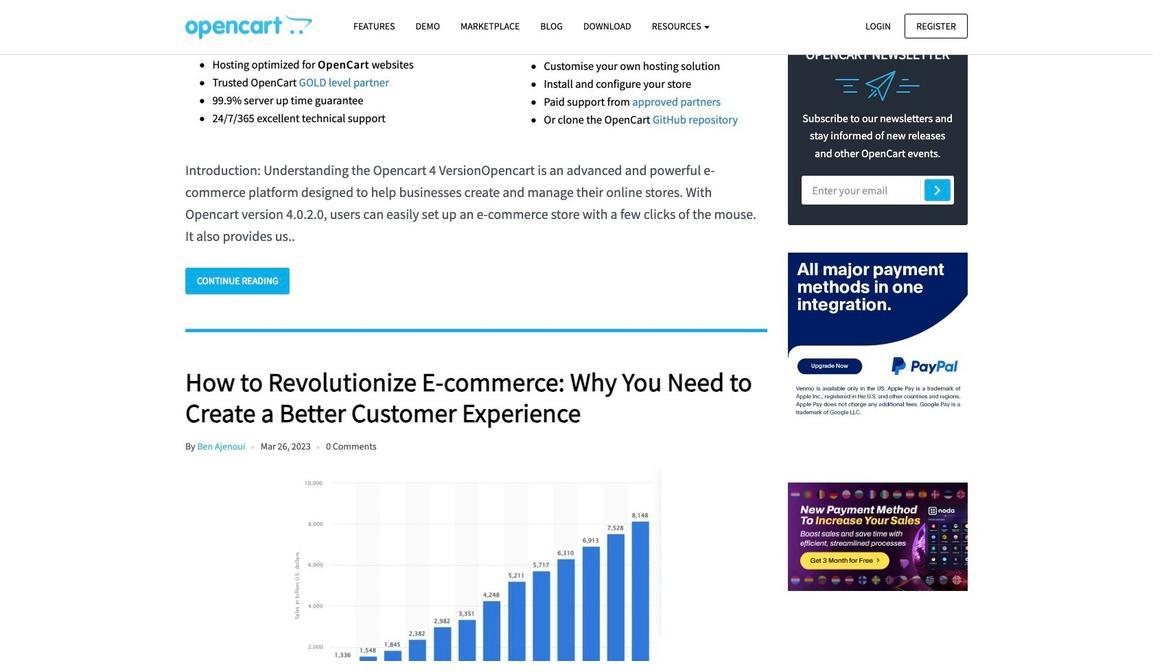 Task type: describe. For each thing, give the bounding box(es) containing it.
opencart - blog image
[[185, 14, 312, 39]]

noda image
[[788, 447, 968, 627]]

paypal blog image
[[788, 253, 968, 433]]

how to revolutionize e-commerce: why you need to create a better customer experience image
[[185, 464, 754, 661]]



Task type: vqa. For each thing, say whether or not it's contained in the screenshot.
Demo's THE 'DOWNLOAD'
no



Task type: locate. For each thing, give the bounding box(es) containing it.
angle right image
[[935, 181, 941, 198]]

opencart v4.0.2.0 release image
[[185, 0, 754, 139]]



